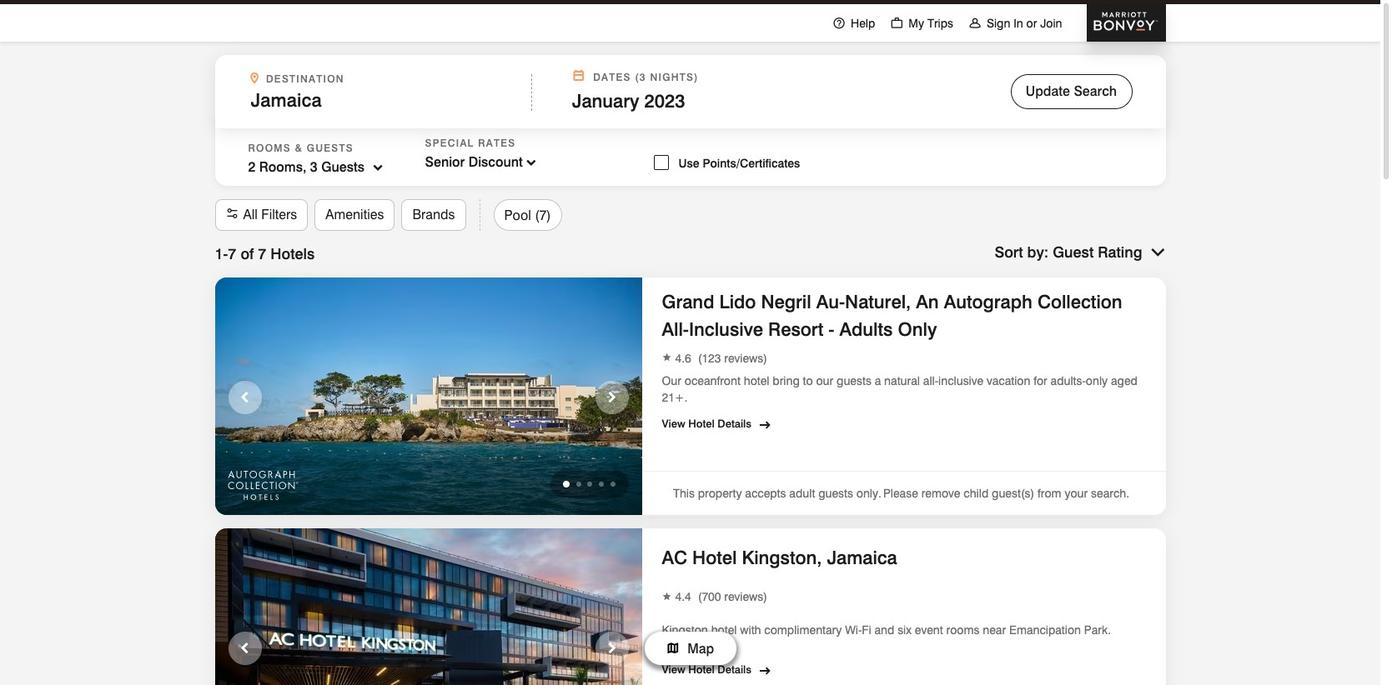 Task type: describe. For each thing, give the bounding box(es) containing it.
reviews for hotel
[[725, 591, 764, 605]]

4.4 ( 700 reviews )
[[676, 591, 768, 605]]

aged
[[1112, 374, 1138, 388]]

rooms,
[[259, 159, 307, 175]]

&
[[295, 141, 303, 154]]

oceanfront
[[685, 374, 741, 388]]

all-
[[924, 374, 939, 388]]

( for ac
[[698, 591, 702, 605]]

search
[[1074, 83, 1118, 99]]

update search button
[[1011, 74, 1133, 109]]

my trips button
[[883, 0, 961, 43]]

near
[[983, 624, 1007, 638]]

help
[[851, 16, 876, 30]]

natural
[[885, 374, 920, 388]]

0 horizontal spatial dropdown down image
[[365, 158, 386, 177]]

exterior image for previous icon
[[215, 278, 642, 518]]

pool                 (7)
[[504, 208, 551, 224]]

our oceanfront hotel bring to our guests a natural all-inclusive vacation for adults-only aged 21+.
[[662, 374, 1138, 404]]

exterior image for previous image
[[215, 529, 642, 686]]

previous image
[[235, 638, 255, 662]]

all filters
[[243, 207, 297, 223]]

wi-
[[846, 624, 862, 638]]

rating
[[1098, 244, 1143, 261]]

use points/certificates
[[679, 157, 801, 170]]

arrow down image
[[1151, 245, 1166, 262]]

adult
[[790, 487, 816, 501]]

our
[[662, 374, 682, 388]]

update
[[1026, 83, 1071, 99]]

please
[[884, 487, 919, 501]]

rooms
[[947, 624, 980, 638]]

sort by :
[[995, 244, 1049, 261]]

adults-
[[1051, 374, 1086, 388]]

1 vertical spatial hotel
[[712, 624, 737, 638]]

next image for previous icon
[[602, 386, 622, 411]]

collection
[[1038, 291, 1123, 313]]

from
[[1038, 487, 1062, 501]]

( for grand
[[698, 352, 702, 365]]

guests inside dropdown button
[[321, 159, 365, 175]]

1 - 7 of 7 hotels
[[215, 245, 315, 263]]

brands
[[413, 207, 455, 223]]

- inside grand lido negril au-naturel, an autograph collection all-inclusive resort - adults only
[[829, 319, 835, 340]]

1 7 from the left
[[228, 245, 236, 263]]

guest rating button
[[1053, 242, 1166, 264]]

update search
[[1026, 83, 1118, 99]]

park.
[[1085, 624, 1112, 638]]

lido
[[720, 291, 756, 313]]

thin image for help
[[833, 16, 846, 30]]

only
[[898, 319, 937, 340]]

ac hotel kingston, jamaica button
[[662, 544, 903, 574]]

) for negril
[[764, 352, 768, 365]]

2 7 from the left
[[258, 245, 266, 263]]

guest
[[1053, 244, 1094, 261]]

details for lido
[[718, 417, 752, 431]]

2 rooms, 3 guests
[[248, 159, 365, 175]]

destination
[[266, 73, 345, 85]]

none search field containing january 2023
[[215, 55, 1166, 186]]

1 horizontal spatial dropdown down image
[[523, 154, 540, 172]]

hotel inside button
[[693, 548, 737, 569]]

dates
[[593, 71, 631, 83]]

3
[[310, 159, 318, 175]]

grand
[[662, 291, 715, 313]]

hotel for ac hotel kingston, jamaica
[[689, 663, 715, 677]]

our
[[817, 374, 834, 388]]

join
[[1041, 16, 1063, 30]]

Destination text field
[[251, 89, 493, 111]]

sign in or join button
[[961, 0, 1070, 43]]

s image
[[226, 206, 239, 224]]

complimentary
[[765, 624, 842, 638]]

thin image for my trips
[[891, 16, 904, 30]]

autograph
[[944, 291, 1033, 313]]

for
[[1034, 374, 1048, 388]]

view hotel details button for grand lido negril au-naturel, an autograph collection all-inclusive resort - adults only
[[662, 411, 757, 432]]

this property accepts adult guests only. please remove child guest(s) from your search.
[[673, 487, 1130, 501]]

senior discount
[[425, 154, 523, 170]]

hotel inside our oceanfront hotel bring to our guests a natural all-inclusive vacation for adults-only aged 21+.
[[744, 374, 770, 388]]

only
[[1086, 374, 1108, 388]]

special
[[425, 137, 474, 149]]

an
[[917, 291, 939, 313]]

sign
[[987, 16, 1011, 30]]

bring
[[773, 374, 800, 388]]

thin image for sign in or join
[[969, 16, 982, 30]]

map
[[688, 642, 715, 658]]

ac
[[662, 548, 688, 569]]

points/certificates
[[703, 157, 801, 170]]

this
[[673, 487, 695, 501]]

help link
[[825, 0, 883, 43]]

to
[[803, 374, 813, 388]]

use
[[679, 157, 700, 170]]

grand lido negril au-naturel, an autograph collection all-inclusive resort - adults only button
[[662, 288, 1146, 345]]

hotel for grand lido negril au-naturel, an autograph collection all-inclusive resort - adults only
[[689, 417, 715, 431]]

700
[[702, 591, 721, 605]]



Task type: locate. For each thing, give the bounding box(es) containing it.
hotels
[[271, 245, 315, 263]]

au-
[[817, 291, 845, 313]]

2
[[248, 159, 256, 175]]

0 vertical spatial -
[[223, 245, 228, 263]]

0 horizontal spatial -
[[223, 245, 228, 263]]

view hotel details down map
[[662, 663, 752, 677]]

1 ( from the top
[[698, 352, 702, 365]]

remove
[[922, 487, 961, 501]]

view hotel details down 21+.
[[662, 417, 752, 431]]

all
[[243, 207, 258, 223]]

property
[[698, 487, 742, 501]]

view for ac hotel kingston, jamaica
[[662, 663, 686, 677]]

0 vertical spatial view
[[662, 417, 686, 431]]

- left of
[[223, 245, 228, 263]]

view for grand lido negril au-naturel, an autograph collection all-inclusive resort - adults only
[[662, 417, 686, 431]]

0 vertical spatial exterior image
[[215, 278, 642, 518]]

thin image inside help link
[[833, 16, 846, 30]]

1 vertical spatial next image
[[602, 638, 622, 662]]

view hotel details button for ac hotel kingston, jamaica
[[662, 657, 757, 678]]

2 view hotel details button from the top
[[662, 657, 757, 678]]

of
[[241, 245, 254, 263]]

thin image inside sign in or join button
[[969, 16, 982, 30]]

0 horizontal spatial thin image
[[833, 16, 846, 30]]

previous image
[[235, 386, 255, 411]]

thin image inside my trips button
[[891, 16, 904, 30]]

map image
[[667, 639, 680, 653]]

filters
[[261, 207, 297, 223]]

0 horizontal spatial hotel
[[712, 624, 737, 638]]

search.
[[1092, 487, 1130, 501]]

january
[[572, 90, 640, 112]]

with
[[741, 624, 762, 638]]

0 vertical spatial details
[[718, 417, 752, 431]]

(3
[[635, 71, 647, 83]]

None field
[[251, 89, 511, 111]]

emancipation
[[1010, 624, 1082, 638]]

2 view hotel details from the top
[[662, 663, 752, 677]]

0 horizontal spatial 7
[[228, 245, 236, 263]]

hotel left bring
[[744, 374, 770, 388]]

negril
[[762, 291, 812, 313]]

kingston,
[[742, 548, 822, 569]]

child
[[964, 487, 989, 501]]

1 vertical spatial )
[[764, 591, 768, 605]]

special rates
[[425, 137, 516, 149]]

2 details from the top
[[718, 663, 752, 677]]

resort
[[769, 319, 824, 340]]

) for kingston,
[[764, 591, 768, 605]]

guests up 2 rooms, 3 guests dropdown button
[[307, 141, 354, 154]]

guests left a
[[837, 374, 872, 388]]

7 right 1
[[228, 245, 236, 263]]

1 horizontal spatial -
[[829, 319, 835, 340]]

1 vertical spatial reviews
[[725, 591, 764, 605]]

next image left our
[[602, 386, 622, 411]]

a
[[875, 374, 881, 388]]

1 ) from the top
[[764, 352, 768, 365]]

adults
[[840, 319, 893, 340]]

trips
[[928, 16, 954, 30]]

next image
[[602, 386, 622, 411], [602, 638, 622, 662]]

1 vertical spatial view hotel details button
[[662, 657, 757, 678]]

pool
[[504, 208, 531, 224]]

thin image left help
[[833, 16, 846, 30]]

by
[[1028, 244, 1045, 261]]

view hotel details button down oceanfront
[[662, 411, 757, 432]]

0 vertical spatial view hotel details
[[662, 417, 752, 431]]

next image for previous image
[[602, 638, 622, 662]]

only.
[[857, 487, 882, 501]]

3 thin image from the left
[[969, 16, 982, 30]]

guests inside our oceanfront hotel bring to our guests a natural all-inclusive vacation for adults-only aged 21+.
[[837, 374, 872, 388]]

-
[[223, 245, 228, 263], [829, 319, 835, 340]]

thin image left sign
[[969, 16, 982, 30]]

0 vertical spatial hotel
[[689, 417, 715, 431]]

guests left only.
[[819, 487, 854, 501]]

2 horizontal spatial thin image
[[969, 16, 982, 30]]

21+.
[[662, 391, 688, 404]]

details for hotel
[[718, 663, 752, 677]]

None search field
[[215, 55, 1166, 186]]

(7)
[[535, 208, 551, 224]]

2 ( from the top
[[698, 591, 702, 605]]

1 horizontal spatial 7
[[258, 245, 266, 263]]

view hotel details
[[662, 417, 752, 431], [662, 663, 752, 677]]

1 horizontal spatial hotel
[[744, 374, 770, 388]]

2 view from the top
[[662, 663, 686, 677]]

( right 4.6 on the bottom
[[698, 352, 702, 365]]

2 vertical spatial hotel
[[689, 663, 715, 677]]

0 vertical spatial guests
[[837, 374, 872, 388]]

in
[[1014, 16, 1024, 30]]

reviews
[[725, 352, 764, 365], [725, 591, 764, 605]]

1 vertical spatial guests
[[321, 159, 365, 175]]

guests
[[837, 374, 872, 388], [819, 487, 854, 501]]

details down with
[[718, 663, 752, 677]]

1 view hotel details button from the top
[[662, 411, 757, 432]]

4.4
[[676, 591, 692, 605]]

autograph collection brand icon image
[[228, 472, 298, 501]]

six
[[898, 624, 912, 638]]

1 vertical spatial view
[[662, 663, 686, 677]]

(
[[698, 352, 702, 365], [698, 591, 702, 605]]

123
[[702, 352, 721, 365]]

view
[[662, 417, 686, 431], [662, 663, 686, 677]]

- down au- on the right of page
[[829, 319, 835, 340]]

1 details from the top
[[718, 417, 752, 431]]

hotel up 700
[[693, 548, 737, 569]]

2 exterior image from the top
[[215, 529, 642, 686]]

1 vertical spatial details
[[718, 663, 752, 677]]

sign in or join
[[987, 16, 1063, 30]]

2 rooms, 3 guests button
[[248, 158, 386, 177]]

thin image
[[833, 16, 846, 30], [891, 16, 904, 30], [969, 16, 982, 30]]

inclusive
[[939, 374, 984, 388]]

details
[[718, 417, 752, 431], [718, 663, 752, 677]]

7 right of
[[258, 245, 266, 263]]

1 horizontal spatial thin image
[[891, 16, 904, 30]]

fi
[[862, 624, 872, 638]]

my trips
[[909, 16, 954, 30]]

0 vertical spatial hotel
[[744, 374, 770, 388]]

view hotel details for ac hotel kingston, jamaica
[[662, 663, 752, 677]]

1 vertical spatial -
[[829, 319, 835, 340]]

reviews right 700
[[725, 591, 764, 605]]

nights)
[[650, 71, 699, 83]]

all-
[[662, 319, 689, 340]]

view hotel details button
[[662, 411, 757, 432], [662, 657, 757, 678]]

reviews right 123
[[725, 352, 764, 365]]

rooms & guests
[[248, 141, 354, 154]]

view down map 'image'
[[662, 663, 686, 677]]

naturel,
[[845, 291, 912, 313]]

amenities button
[[315, 199, 395, 231]]

brands button
[[402, 199, 466, 231]]

rates
[[478, 137, 516, 149]]

1 view from the top
[[662, 417, 686, 431]]

senior
[[425, 154, 465, 170]]

and
[[875, 624, 895, 638]]

1 exterior image from the top
[[215, 278, 642, 518]]

2 next image from the top
[[602, 638, 622, 662]]

0 vertical spatial )
[[764, 352, 768, 365]]

hotel down map
[[689, 663, 715, 677]]

1 vertical spatial (
[[698, 591, 702, 605]]

details down oceanfront
[[718, 417, 752, 431]]

)
[[764, 352, 768, 365], [764, 591, 768, 605]]

1 thin image from the left
[[833, 16, 846, 30]]

dropdown down image
[[523, 154, 540, 172], [365, 158, 386, 177]]

1 vertical spatial exterior image
[[215, 529, 642, 686]]

1 view hotel details from the top
[[662, 417, 752, 431]]

inclusive
[[689, 319, 764, 340]]

0 vertical spatial guests
[[307, 141, 354, 154]]

next image left map 'image'
[[602, 638, 622, 662]]

dropdown down image up pool                 (7) button
[[523, 154, 540, 172]]

view down 21+.
[[662, 417, 686, 431]]

view hotel details for grand lido negril au-naturel, an autograph collection all-inclusive resort - adults only
[[662, 417, 752, 431]]

0 vertical spatial next image
[[602, 386, 622, 411]]

dropdown down image up amenities
[[365, 158, 386, 177]]

reviews for lido
[[725, 352, 764, 365]]

dates (3 nights) january 2023
[[572, 71, 699, 112]]

1 vertical spatial view hotel details
[[662, 663, 752, 677]]

your
[[1065, 487, 1088, 501]]

( right 4.4
[[698, 591, 702, 605]]

guests right 3
[[321, 159, 365, 175]]

kingston hotel with complimentary wi-fi and six event rooms near emancipation park.
[[662, 624, 1112, 638]]

2 thin image from the left
[[891, 16, 904, 30]]

0 vertical spatial (
[[698, 352, 702, 365]]

1 reviews from the top
[[725, 352, 764, 365]]

7
[[228, 245, 236, 263], [258, 245, 266, 263]]

:
[[1045, 244, 1049, 261]]

2 reviews from the top
[[725, 591, 764, 605]]

1 vertical spatial hotel
[[693, 548, 737, 569]]

0 vertical spatial reviews
[[725, 352, 764, 365]]

0 vertical spatial view hotel details button
[[662, 411, 757, 432]]

rooms
[[248, 141, 291, 154]]

thin image left my
[[891, 16, 904, 30]]

jamaica
[[827, 548, 898, 569]]

map button
[[645, 633, 736, 666]]

exterior image
[[215, 278, 642, 518], [215, 529, 642, 686]]

hotel down oceanfront
[[689, 417, 715, 431]]

1 vertical spatial guests
[[819, 487, 854, 501]]

my
[[909, 16, 925, 30]]

grand lido negril au-naturel, an autograph collection all-inclusive resort - adults only
[[662, 291, 1123, 340]]

hotel left with
[[712, 624, 737, 638]]

guest rating
[[1053, 244, 1143, 261]]

2 ) from the top
[[764, 591, 768, 605]]

view hotel details button down map 'image'
[[662, 657, 757, 678]]

1 next image from the top
[[602, 386, 622, 411]]

pool                 (7) button
[[494, 199, 562, 231]]



Task type: vqa. For each thing, say whether or not it's contained in the screenshot.
"Lowest"
no



